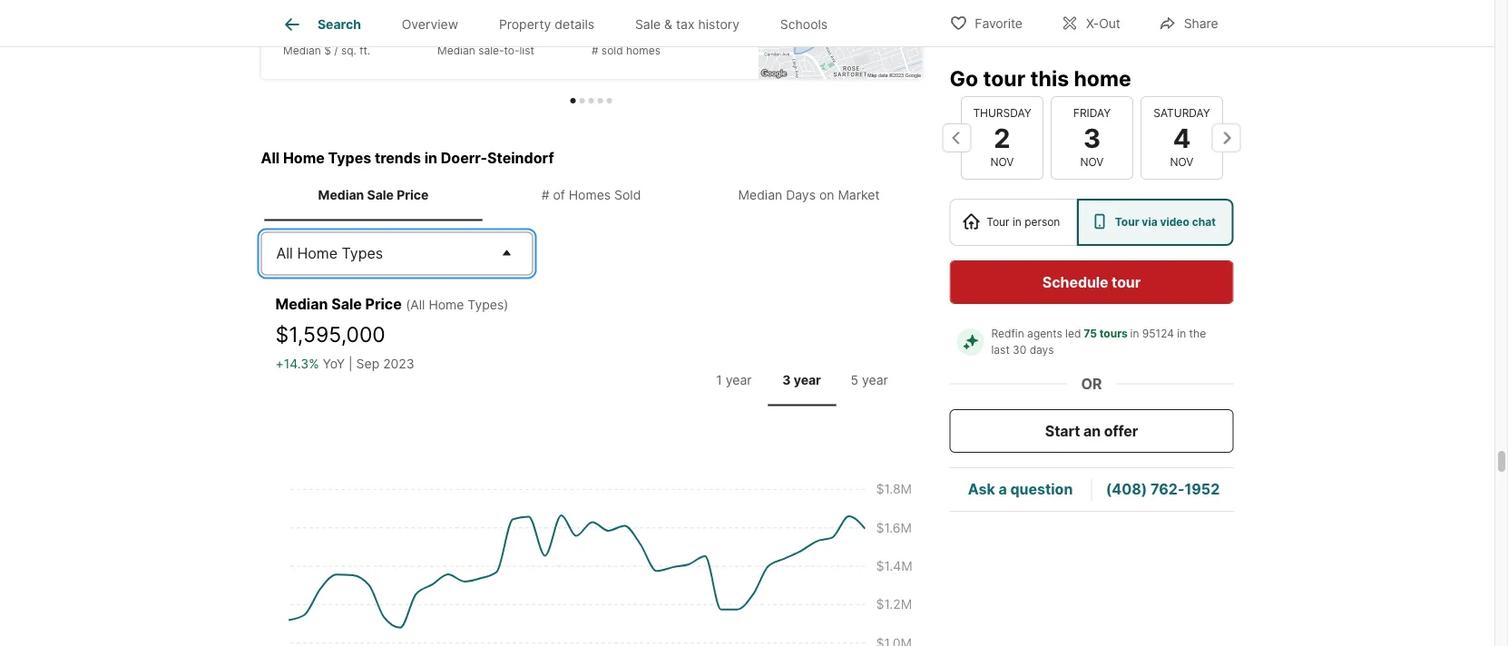 Task type: describe. For each thing, give the bounding box(es) containing it.
5
[[851, 373, 859, 388]]

/
[[334, 44, 338, 58]]

via
[[1142, 216, 1158, 229]]

4
[[1173, 122, 1191, 154]]

list box containing tour in person
[[950, 199, 1234, 246]]

tour in person option
[[950, 199, 1078, 246]]

property details
[[499, 17, 595, 32]]

slide 3 dot image
[[589, 98, 594, 104]]

year for 5 year
[[863, 373, 889, 388]]

2023
[[383, 356, 415, 372]]

previous image
[[943, 123, 972, 152]]

details
[[555, 17, 595, 32]]

start an offer button
[[950, 409, 1234, 453]]

of
[[553, 187, 565, 203]]

slide 4 dot image
[[598, 98, 603, 104]]

ft.
[[359, 44, 370, 58]]

all for all home types trends in doerr-steindorf
[[261, 149, 280, 167]]

(408) 762-1952
[[1107, 481, 1220, 498]]

(408) 762-1952 link
[[1107, 481, 1220, 498]]

go
[[950, 65, 979, 91]]

an
[[1084, 422, 1101, 440]]

tab list containing median sale price
[[261, 169, 922, 221]]

home for all home types
[[297, 245, 338, 263]]

home inside median sale price (all home types) $1,595,000
[[429, 298, 464, 313]]

nov for 4
[[1170, 156, 1194, 169]]

property details tab
[[479, 3, 615, 46]]

tax
[[676, 17, 695, 32]]

days
[[1030, 344, 1055, 357]]

sale inside sale & tax history tab
[[635, 17, 661, 32]]

next image
[[1213, 123, 1242, 152]]

sep
[[356, 356, 380, 372]]

tour for go
[[984, 65, 1026, 91]]

3 for 3 year
[[783, 373, 791, 388]]

tab list containing 1 year
[[697, 354, 907, 407]]

in inside in the last 30 days
[[1178, 327, 1187, 340]]

share button
[[1144, 4, 1234, 41]]

in inside option
[[1013, 216, 1022, 229]]

3 year tab
[[768, 358, 836, 403]]

|
[[349, 356, 353, 372]]

3 year
[[783, 373, 822, 388]]

x-out button
[[1046, 4, 1137, 41]]

doerr-
[[441, 149, 488, 167]]

redfin
[[992, 327, 1025, 340]]

ask
[[968, 481, 996, 498]]

favorite
[[975, 16, 1023, 31]]

yoy
[[323, 356, 345, 372]]

home for all home types trends in doerr-steindorf
[[283, 149, 325, 167]]

property
[[499, 17, 551, 32]]

trends
[[375, 149, 421, 167]]

ask a question link
[[968, 481, 1073, 498]]

saturday 4 nov
[[1154, 106, 1210, 169]]

# inside the 3 # sold homes
[[591, 44, 598, 58]]

1952
[[1185, 481, 1220, 498]]

median inside "106.9% median sale-to-list"
[[437, 44, 475, 58]]

30
[[1013, 344, 1027, 357]]

slide 2 dot image
[[580, 98, 585, 104]]

tab list containing search
[[261, 0, 863, 46]]

sale & tax history
[[635, 17, 740, 32]]

on
[[820, 187, 835, 203]]

median for median sale price
[[318, 187, 364, 203]]

median sale price (all home types) $1,595,000
[[276, 296, 509, 348]]

the
[[1190, 327, 1207, 340]]

sale for median sale price
[[367, 187, 394, 203]]

price for median sale price
[[397, 187, 429, 203]]

types)
[[468, 298, 509, 313]]

all home types trends in doerr-steindorf
[[261, 149, 554, 167]]

homes
[[569, 187, 611, 203]]

schedule
[[1043, 273, 1109, 291]]

x-
[[1087, 16, 1100, 31]]

saturday
[[1154, 106, 1210, 120]]

led
[[1066, 327, 1082, 340]]

1
[[717, 373, 722, 388]]

(408)
[[1107, 481, 1148, 498]]

to-
[[504, 44, 519, 58]]

all for all home types
[[276, 245, 293, 263]]

75
[[1084, 327, 1098, 340]]

schedule tour button
[[950, 261, 1234, 304]]

market
[[838, 187, 880, 203]]

search
[[318, 17, 361, 32]]

median for median sale price (all home types) $1,595,000
[[276, 296, 328, 314]]

schedule tour
[[1043, 273, 1141, 291]]

start an offer
[[1046, 422, 1139, 440]]

tour for tour in person
[[987, 216, 1010, 229]]

&
[[665, 17, 673, 32]]

95124
[[1143, 327, 1175, 340]]

this
[[1031, 65, 1070, 91]]

year for 1 year
[[726, 373, 752, 388]]

tour in person
[[987, 216, 1061, 229]]

video
[[1161, 216, 1190, 229]]

search link
[[281, 14, 361, 35]]

agents
[[1028, 327, 1063, 340]]

sale-
[[478, 44, 504, 58]]

list
[[519, 44, 534, 58]]

types for all home types
[[342, 245, 383, 263]]

nov for 3
[[1080, 156, 1104, 169]]

# of homes sold tab
[[483, 173, 700, 218]]

out
[[1100, 16, 1121, 31]]

in right tours
[[1131, 327, 1140, 340]]

last
[[992, 344, 1010, 357]]



Task type: locate. For each thing, give the bounding box(es) containing it.
2 vertical spatial 3
[[783, 373, 791, 388]]

tab list
[[261, 0, 863, 46], [261, 169, 922, 221], [697, 354, 907, 407]]

# of homes sold
[[542, 187, 641, 203]]

year for 3 year
[[794, 373, 822, 388]]

nov for 2
[[991, 156, 1014, 169]]

1 horizontal spatial tour
[[1112, 273, 1141, 291]]

year left 5 in the bottom right of the page
[[794, 373, 822, 388]]

median inside median sale price (all home types) $1,595,000
[[276, 296, 328, 314]]

1 nov from the left
[[991, 156, 1014, 169]]

$1.15k median $ / sq. ft.
[[283, 23, 370, 58]]

nov down friday
[[1080, 156, 1104, 169]]

0 vertical spatial tab list
[[261, 0, 863, 46]]

2 horizontal spatial year
[[863, 373, 889, 388]]

3 year from the left
[[863, 373, 889, 388]]

$1.15k
[[283, 23, 328, 41]]

price for median sale price (all home types) $1,595,000
[[365, 296, 402, 314]]

1 vertical spatial all
[[276, 245, 293, 263]]

types
[[328, 149, 372, 167], [342, 245, 383, 263]]

# inside tab
[[542, 187, 550, 203]]

sale inside median sale price (all home types) $1,595,000
[[332, 296, 362, 314]]

share
[[1185, 16, 1219, 31]]

in left the
[[1178, 327, 1187, 340]]

home up median sale price
[[283, 149, 325, 167]]

sale left &
[[635, 17, 661, 32]]

year right 1
[[726, 373, 752, 388]]

schools tab
[[760, 3, 849, 46]]

762-
[[1151, 481, 1185, 498]]

(all
[[406, 298, 425, 313]]

tour
[[984, 65, 1026, 91], [1112, 273, 1141, 291]]

1 horizontal spatial nov
[[1080, 156, 1104, 169]]

image image
[[759, 0, 922, 79]]

1 vertical spatial price
[[365, 296, 402, 314]]

1 vertical spatial home
[[297, 245, 338, 263]]

$
[[324, 44, 331, 58]]

median inside tab
[[318, 187, 364, 203]]

1 year from the left
[[726, 373, 752, 388]]

tour
[[987, 216, 1010, 229], [1116, 216, 1140, 229]]

0 vertical spatial types
[[328, 149, 372, 167]]

overview tab
[[382, 3, 479, 46]]

median down the $1.15k
[[283, 44, 321, 58]]

friday
[[1073, 106, 1111, 120]]

median up all home types on the top of the page
[[318, 187, 364, 203]]

1 vertical spatial 3
[[1084, 122, 1101, 154]]

year
[[726, 373, 752, 388], [794, 373, 822, 388], [863, 373, 889, 388]]

1 vertical spatial tab list
[[261, 169, 922, 221]]

in
[[425, 149, 438, 167], [1013, 216, 1022, 229], [1131, 327, 1140, 340], [1178, 327, 1187, 340]]

#
[[591, 44, 598, 58], [542, 187, 550, 203]]

tour right schedule
[[1112, 273, 1141, 291]]

tours
[[1100, 327, 1128, 340]]

start
[[1046, 422, 1081, 440]]

in right trends
[[425, 149, 438, 167]]

5 year tab
[[836, 358, 904, 403]]

1 tour from the left
[[987, 216, 1010, 229]]

tour left person
[[987, 216, 1010, 229]]

types down the median sale price tab
[[342, 245, 383, 263]]

+14.3% yoy | sep 2023
[[276, 356, 415, 372]]

median inside tab
[[739, 187, 783, 203]]

nov down 2
[[991, 156, 1014, 169]]

0 horizontal spatial nov
[[991, 156, 1014, 169]]

1 vertical spatial types
[[342, 245, 383, 263]]

overview
[[402, 17, 459, 32]]

thursday
[[973, 106, 1031, 120]]

thursday 2 nov
[[973, 106, 1031, 169]]

+14.3%
[[276, 356, 319, 372]]

tour up thursday
[[984, 65, 1026, 91]]

history
[[699, 17, 740, 32]]

year right 5 in the bottom right of the page
[[863, 373, 889, 388]]

median sale price tab
[[265, 173, 483, 218]]

1 vertical spatial sale
[[367, 187, 394, 203]]

1 horizontal spatial year
[[794, 373, 822, 388]]

2 vertical spatial sale
[[332, 296, 362, 314]]

1 vertical spatial tour
[[1112, 273, 1141, 291]]

106.9%
[[437, 23, 490, 41]]

sale up $1,595,000
[[332, 296, 362, 314]]

sq.
[[341, 44, 356, 58]]

nov down 4
[[1170, 156, 1194, 169]]

0 vertical spatial tour
[[984, 65, 1026, 91]]

tour inside button
[[1112, 273, 1141, 291]]

median days on market tab
[[700, 173, 918, 218]]

person
[[1025, 216, 1061, 229]]

sale for median sale price (all home types) $1,595,000
[[332, 296, 362, 314]]

$1,595,000
[[276, 322, 386, 348]]

median sale price
[[318, 187, 429, 203]]

price inside tab
[[397, 187, 429, 203]]

3 inside 'friday 3 nov'
[[1084, 122, 1101, 154]]

schools
[[781, 17, 828, 32]]

2 vertical spatial home
[[429, 298, 464, 313]]

sale down trends
[[367, 187, 394, 203]]

median left the days
[[739, 187, 783, 203]]

types up median sale price
[[328, 149, 372, 167]]

in left person
[[1013, 216, 1022, 229]]

nov inside thursday 2 nov
[[991, 156, 1014, 169]]

3
[[591, 23, 601, 41], [1084, 122, 1101, 154], [783, 373, 791, 388]]

median for median days on market
[[739, 187, 783, 203]]

price left (all
[[365, 296, 402, 314]]

tour left via
[[1116, 216, 1140, 229]]

3 inside the 3 # sold homes
[[591, 23, 601, 41]]

1 horizontal spatial 3
[[783, 373, 791, 388]]

all
[[261, 149, 280, 167], [276, 245, 293, 263]]

1 year tab
[[701, 358, 768, 403]]

0 horizontal spatial 3
[[591, 23, 601, 41]]

3 inside tab
[[783, 373, 791, 388]]

0 horizontal spatial #
[[542, 187, 550, 203]]

0 vertical spatial sale
[[635, 17, 661, 32]]

favorite button
[[935, 4, 1039, 41]]

home right (all
[[429, 298, 464, 313]]

all home types
[[276, 245, 383, 263]]

0 vertical spatial all
[[261, 149, 280, 167]]

tour for tour via video chat
[[1116, 216, 1140, 229]]

days
[[786, 187, 816, 203]]

5 year
[[851, 373, 889, 388]]

1 vertical spatial #
[[542, 187, 550, 203]]

0 vertical spatial #
[[591, 44, 598, 58]]

go tour this home
[[950, 65, 1132, 91]]

2 horizontal spatial sale
[[635, 17, 661, 32]]

0 horizontal spatial tour
[[987, 216, 1010, 229]]

slide 5 dot image
[[607, 98, 612, 104]]

None button
[[961, 96, 1044, 180], [1051, 96, 1134, 180], [1141, 96, 1223, 180], [961, 96, 1044, 180], [1051, 96, 1134, 180], [1141, 96, 1223, 180]]

# left sold
[[591, 44, 598, 58]]

0 horizontal spatial tour
[[984, 65, 1026, 91]]

tour via video chat
[[1116, 216, 1216, 229]]

2 horizontal spatial nov
[[1170, 156, 1194, 169]]

2 vertical spatial tab list
[[697, 354, 907, 407]]

median
[[283, 44, 321, 58], [437, 44, 475, 58], [318, 187, 364, 203], [739, 187, 783, 203], [276, 296, 328, 314]]

0 horizontal spatial sale
[[332, 296, 362, 314]]

2
[[994, 122, 1011, 154]]

chat
[[1193, 216, 1216, 229]]

median days on market
[[739, 187, 880, 203]]

1 horizontal spatial #
[[591, 44, 598, 58]]

1 year
[[717, 373, 752, 388]]

offer
[[1105, 422, 1139, 440]]

types for all home types trends in doerr-steindorf
[[328, 149, 372, 167]]

sold
[[615, 187, 641, 203]]

x-out
[[1087, 16, 1121, 31]]

1 horizontal spatial tour
[[1116, 216, 1140, 229]]

3 # sold homes
[[591, 23, 660, 58]]

slide 1 dot image
[[571, 98, 576, 104]]

steindorf
[[488, 149, 554, 167]]

sold
[[601, 44, 623, 58]]

tour via video chat option
[[1078, 199, 1234, 246]]

sale & tax history tab
[[615, 3, 760, 46]]

tour for schedule
[[1112, 273, 1141, 291]]

2 year from the left
[[794, 373, 822, 388]]

0 horizontal spatial year
[[726, 373, 752, 388]]

2 tour from the left
[[1116, 216, 1140, 229]]

# left of
[[542, 187, 550, 203]]

median inside $1.15k median $ / sq. ft.
[[283, 44, 321, 58]]

list box
[[950, 199, 1234, 246]]

or
[[1082, 375, 1103, 393]]

3 for 3 # sold homes
[[591, 23, 601, 41]]

median up $1,595,000
[[276, 296, 328, 314]]

price inside median sale price (all home types) $1,595,000
[[365, 296, 402, 314]]

nov inside 'friday 3 nov'
[[1080, 156, 1104, 169]]

home
[[1074, 65, 1132, 91]]

a
[[999, 481, 1008, 498]]

nov inside saturday 4 nov
[[1170, 156, 1194, 169]]

2 nov from the left
[[1080, 156, 1104, 169]]

ask a question
[[968, 481, 1073, 498]]

redfin agents led 75 tours in 95124
[[992, 327, 1175, 340]]

carousel group
[[254, 0, 944, 104]]

median down the 106.9%
[[437, 44, 475, 58]]

question
[[1011, 481, 1073, 498]]

friday 3 nov
[[1073, 106, 1111, 169]]

1 horizontal spatial sale
[[367, 187, 394, 203]]

0 vertical spatial price
[[397, 187, 429, 203]]

0 vertical spatial 3
[[591, 23, 601, 41]]

0 vertical spatial home
[[283, 149, 325, 167]]

106.9% median sale-to-list
[[437, 23, 534, 58]]

3 nov from the left
[[1170, 156, 1194, 169]]

homes
[[626, 44, 660, 58]]

sale inside the median sale price tab
[[367, 187, 394, 203]]

2 horizontal spatial 3
[[1084, 122, 1101, 154]]

price down the all home types trends in doerr-steindorf
[[397, 187, 429, 203]]

home down the median sale price tab
[[297, 245, 338, 263]]



Task type: vqa. For each thing, say whether or not it's contained in the screenshot.
Sell
no



